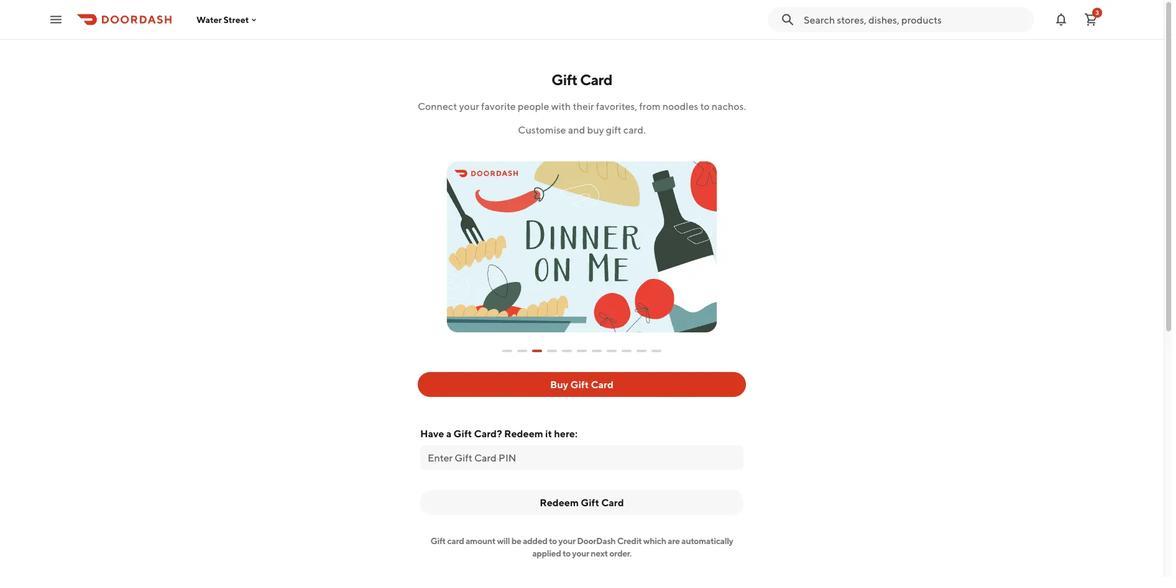 Task type: locate. For each thing, give the bounding box(es) containing it.
to up applied
[[549, 536, 557, 547]]

be
[[511, 536, 521, 547]]

street
[[224, 14, 249, 25]]

notification bell image
[[1054, 12, 1069, 27]]

card inside button
[[591, 379, 614, 391]]

gift left card
[[431, 536, 446, 547]]

gift right buy
[[570, 379, 589, 391]]

1 vertical spatial redeem
[[540, 497, 579, 509]]

buy
[[587, 124, 604, 136]]

0 horizontal spatial to
[[549, 536, 557, 547]]

card down gift card slides 'element'
[[591, 379, 614, 391]]

added
[[523, 536, 547, 547]]

redeem gift card
[[540, 497, 624, 509]]

to
[[700, 100, 710, 112], [549, 536, 557, 547], [563, 549, 571, 559]]

1 vertical spatial card
[[591, 379, 614, 391]]

redeem inside 'button'
[[540, 497, 579, 509]]

here:
[[554, 428, 578, 440]]

gift right the a on the left
[[454, 428, 472, 440]]

0 vertical spatial card
[[580, 71, 612, 88]]

gift card slides element
[[502, 340, 662, 363]]

2 vertical spatial card
[[601, 497, 624, 509]]

gift
[[551, 71, 577, 88], [570, 379, 589, 391], [454, 428, 472, 440], [581, 497, 599, 509], [431, 536, 446, 547]]

customise
[[518, 124, 566, 136]]

customise and buy gift card.
[[518, 124, 646, 136]]

card up their at the top of page
[[580, 71, 612, 88]]

1 horizontal spatial to
[[563, 549, 571, 559]]

doordash
[[577, 536, 616, 547]]

and
[[568, 124, 585, 136]]

card?
[[474, 428, 502, 440]]

applied
[[532, 549, 561, 559]]

nachos.
[[712, 100, 746, 112]]

credit
[[617, 536, 642, 547]]

your left favorite
[[459, 100, 479, 112]]

water
[[196, 14, 222, 25]]

to left nachos.
[[700, 100, 710, 112]]

your left next
[[572, 549, 589, 559]]

0 vertical spatial your
[[459, 100, 479, 112]]

gift card with dinner on me decoration image
[[442, 147, 722, 338]]

0 vertical spatial redeem
[[504, 428, 543, 440]]

a
[[446, 428, 452, 440]]

noodles
[[663, 100, 698, 112]]

order.
[[609, 549, 632, 559]]

Have a Gift Card? Redeem it here: text field
[[428, 451, 736, 465]]

redeem left it
[[504, 428, 543, 440]]

redeem
[[504, 428, 543, 440], [540, 497, 579, 509]]

amount
[[466, 536, 496, 547]]

people
[[518, 100, 549, 112]]

gift
[[606, 124, 622, 136]]

card
[[580, 71, 612, 88], [591, 379, 614, 391], [601, 497, 624, 509]]

gift up "doordash"
[[581, 497, 599, 509]]

card inside 'button'
[[601, 497, 624, 509]]

favorite
[[481, 100, 516, 112]]

redeem up added
[[540, 497, 579, 509]]

2 horizontal spatial to
[[700, 100, 710, 112]]

your up applied
[[559, 536, 576, 547]]

your
[[459, 100, 479, 112], [559, 536, 576, 547], [572, 549, 589, 559]]

gift card amount will be added to your doordash credit which are automatically applied to your next order.
[[431, 536, 733, 559]]

buy
[[550, 379, 568, 391]]

card up "doordash"
[[601, 497, 624, 509]]

to right applied
[[563, 549, 571, 559]]

gift inside redeem gift card 'button'
[[581, 497, 599, 509]]

2 vertical spatial your
[[572, 549, 589, 559]]

open menu image
[[48, 12, 63, 27]]



Task type: vqa. For each thing, say whether or not it's contained in the screenshot.
4.8 to the top
no



Task type: describe. For each thing, give the bounding box(es) containing it.
redeem gift card button
[[420, 491, 744, 515]]

1 vertical spatial your
[[559, 536, 576, 547]]

connect
[[418, 100, 457, 112]]

card.
[[624, 124, 646, 136]]

card for redeem gift card
[[601, 497, 624, 509]]

favorites,
[[596, 100, 637, 112]]

2 vertical spatial to
[[563, 549, 571, 559]]

have a gift card? redeem it here:
[[420, 428, 578, 440]]

from
[[639, 100, 661, 112]]

buy gift card
[[550, 379, 614, 391]]

automatically
[[681, 536, 733, 547]]

3 button
[[1079, 7, 1104, 32]]

have
[[420, 428, 444, 440]]

card
[[447, 536, 464, 547]]

3
[[1096, 9, 1099, 16]]

which
[[643, 536, 666, 547]]

buy gift card button
[[418, 372, 746, 397]]

with
[[551, 100, 571, 112]]

gift inside gift card amount will be added to your doordash credit which are automatically applied to your next order.
[[431, 536, 446, 547]]

gift inside buy gift card button
[[570, 379, 589, 391]]

connect your favorite people with their favorites, from noodles to nachos.
[[418, 100, 746, 112]]

their
[[573, 100, 594, 112]]

Store search: begin typing to search for stores available on DoorDash text field
[[804, 13, 1027, 26]]

gift card
[[551, 71, 612, 88]]

0 vertical spatial to
[[700, 100, 710, 112]]

will
[[497, 536, 510, 547]]

water street button
[[196, 14, 259, 25]]

gift up "with"
[[551, 71, 577, 88]]

it
[[545, 428, 552, 440]]

water street
[[196, 14, 249, 25]]

next
[[591, 549, 608, 559]]

are
[[668, 536, 680, 547]]

1 vertical spatial to
[[549, 536, 557, 547]]

card for buy gift card
[[591, 379, 614, 391]]

5 items, open order cart image
[[1084, 12, 1099, 27]]



